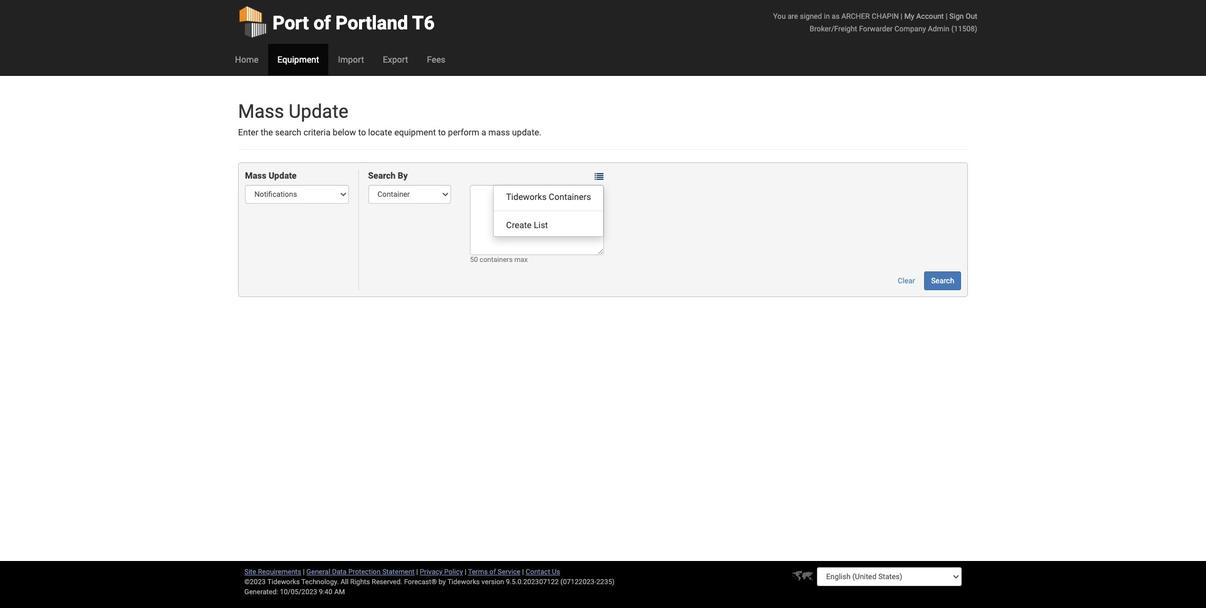 Task type: describe. For each thing, give the bounding box(es) containing it.
export button
[[374, 44, 418, 75]]

create list
[[506, 220, 548, 230]]

search for search by
[[368, 171, 396, 181]]

| up 9.5.0.202307122
[[523, 568, 524, 576]]

containers
[[549, 192, 591, 202]]

menu containing tideworks containers
[[493, 185, 605, 237]]

2235)
[[597, 578, 615, 586]]

search
[[275, 127, 302, 137]]

| left my
[[901, 12, 903, 21]]

containers
[[480, 256, 513, 264]]

search button
[[925, 272, 962, 291]]

clear button
[[892, 272, 923, 291]]

a
[[482, 127, 487, 137]]

0 vertical spatial of
[[314, 12, 331, 34]]

my account link
[[905, 12, 944, 21]]

terms of service link
[[468, 568, 521, 576]]

©2023 tideworks
[[245, 578, 300, 586]]

max
[[515, 256, 528, 264]]

you are signed in as archer chapin | my account | sign out broker/freight forwarder company admin (11508)
[[774, 12, 978, 33]]

policy
[[444, 568, 463, 576]]

reserved.
[[372, 578, 403, 586]]

tideworks inside site requirements | general data protection statement | privacy policy | terms of service | contact us ©2023 tideworks technology. all rights reserved. forecast® by tideworks version 9.5.0.202307122 (07122023-2235) generated: 10/05/2023 9:40 am
[[448, 578, 480, 586]]

mass for mass update enter the search criteria below to locate equipment to perform a mass update.
[[238, 100, 284, 122]]

you
[[774, 12, 786, 21]]

10/05/2023
[[280, 588, 317, 596]]

9.5.0.202307122
[[506, 578, 559, 586]]

contact us link
[[526, 568, 560, 576]]

mass for mass update
[[245, 171, 267, 181]]

contact
[[526, 568, 551, 576]]

port
[[273, 12, 309, 34]]

all
[[341, 578, 349, 586]]

| left general at the left bottom of the page
[[303, 568, 305, 576]]

tideworks containers
[[506, 192, 591, 202]]

update for mass update enter the search criteria below to locate equipment to perform a mass update.
[[289, 100, 349, 122]]

by
[[439, 578, 446, 586]]

site requirements | general data protection statement | privacy policy | terms of service | contact us ©2023 tideworks technology. all rights reserved. forecast® by tideworks version 9.5.0.202307122 (07122023-2235) generated: 10/05/2023 9:40 am
[[245, 568, 615, 596]]

clear
[[898, 277, 916, 285]]

(07122023-
[[561, 578, 597, 586]]

broker/freight
[[810, 24, 858, 33]]

data
[[332, 568, 347, 576]]

search by
[[368, 171, 408, 181]]

equipment
[[395, 127, 436, 137]]

perform
[[448, 127, 480, 137]]

enter
[[238, 127, 259, 137]]

locate
[[368, 127, 392, 137]]

out
[[966, 12, 978, 21]]

as
[[832, 12, 840, 21]]

site requirements link
[[245, 568, 301, 576]]

my
[[905, 12, 915, 21]]

general data protection statement link
[[307, 568, 415, 576]]

update for mass update
[[269, 171, 297, 181]]

create list link
[[494, 217, 604, 233]]

update.
[[512, 127, 542, 137]]

mass
[[489, 127, 510, 137]]

sign
[[950, 12, 964, 21]]

2 to from the left
[[438, 127, 446, 137]]

| right policy
[[465, 568, 467, 576]]

privacy
[[420, 568, 443, 576]]

show list image
[[595, 172, 604, 181]]

below
[[333, 127, 356, 137]]



Task type: vqa. For each thing, say whether or not it's contained in the screenshot.
the (07122023-
yes



Task type: locate. For each thing, give the bounding box(es) containing it.
create
[[506, 220, 532, 230]]

1 horizontal spatial search
[[932, 277, 955, 285]]

search right clear
[[932, 277, 955, 285]]

account
[[917, 12, 944, 21]]

tideworks
[[506, 192, 547, 202], [448, 578, 480, 586]]

version
[[482, 578, 505, 586]]

0 vertical spatial mass
[[238, 100, 284, 122]]

search
[[368, 171, 396, 181], [932, 277, 955, 285]]

update down the search
[[269, 171, 297, 181]]

to left perform
[[438, 127, 446, 137]]

update
[[289, 100, 349, 122], [269, 171, 297, 181]]

home button
[[226, 44, 268, 75]]

1 vertical spatial update
[[269, 171, 297, 181]]

generated:
[[245, 588, 278, 596]]

portland
[[336, 12, 408, 34]]

None text field
[[470, 185, 605, 255]]

chapin
[[872, 12, 899, 21]]

search left 'by'
[[368, 171, 396, 181]]

50
[[470, 256, 478, 264]]

home
[[235, 55, 259, 65]]

0 horizontal spatial of
[[314, 12, 331, 34]]

equipment
[[278, 55, 319, 65]]

port of portland t6
[[273, 12, 435, 34]]

signed
[[800, 12, 823, 21]]

update up the criteria
[[289, 100, 349, 122]]

of
[[314, 12, 331, 34], [490, 568, 496, 576]]

search inside button
[[932, 277, 955, 285]]

1 horizontal spatial to
[[438, 127, 446, 137]]

of right port
[[314, 12, 331, 34]]

|
[[901, 12, 903, 21], [946, 12, 948, 21], [303, 568, 305, 576], [417, 568, 418, 576], [465, 568, 467, 576], [523, 568, 524, 576]]

1 vertical spatial of
[[490, 568, 496, 576]]

protection
[[348, 568, 381, 576]]

statement
[[383, 568, 415, 576]]

1 vertical spatial mass
[[245, 171, 267, 181]]

0 horizontal spatial to
[[358, 127, 366, 137]]

import button
[[329, 44, 374, 75]]

equipment button
[[268, 44, 329, 75]]

0 vertical spatial tideworks
[[506, 192, 547, 202]]

0 horizontal spatial search
[[368, 171, 396, 181]]

| up forecast®
[[417, 568, 418, 576]]

mass
[[238, 100, 284, 122], [245, 171, 267, 181]]

forwarder
[[860, 24, 893, 33]]

the
[[261, 127, 273, 137]]

update inside 'mass update enter the search criteria below to locate equipment to perform a mass update.'
[[289, 100, 349, 122]]

criteria
[[304, 127, 331, 137]]

search for search
[[932, 277, 955, 285]]

1 vertical spatial tideworks
[[448, 578, 480, 586]]

fees button
[[418, 44, 455, 75]]

are
[[788, 12, 799, 21]]

of up version on the bottom left of page
[[490, 568, 496, 576]]

tideworks containers link
[[494, 189, 604, 205]]

privacy policy link
[[420, 568, 463, 576]]

general
[[307, 568, 330, 576]]

by
[[398, 171, 408, 181]]

service
[[498, 568, 521, 576]]

list
[[534, 220, 548, 230]]

technology.
[[302, 578, 339, 586]]

import
[[338, 55, 364, 65]]

1 vertical spatial search
[[932, 277, 955, 285]]

mass update enter the search criteria below to locate equipment to perform a mass update.
[[238, 100, 542, 137]]

port of portland t6 link
[[238, 0, 435, 44]]

1 horizontal spatial tideworks
[[506, 192, 547, 202]]

mass down enter
[[245, 171, 267, 181]]

| left sign
[[946, 12, 948, 21]]

am
[[334, 588, 345, 596]]

sign out link
[[950, 12, 978, 21]]

of inside site requirements | general data protection statement | privacy policy | terms of service | contact us ©2023 tideworks technology. all rights reserved. forecast® by tideworks version 9.5.0.202307122 (07122023-2235) generated: 10/05/2023 9:40 am
[[490, 568, 496, 576]]

1 horizontal spatial of
[[490, 568, 496, 576]]

company
[[895, 24, 927, 33]]

fees
[[427, 55, 446, 65]]

mass update
[[245, 171, 297, 181]]

mass up 'the'
[[238, 100, 284, 122]]

tideworks down policy
[[448, 578, 480, 586]]

terms
[[468, 568, 488, 576]]

to right "below"
[[358, 127, 366, 137]]

0 horizontal spatial tideworks
[[448, 578, 480, 586]]

admin
[[929, 24, 950, 33]]

tideworks inside menu
[[506, 192, 547, 202]]

in
[[824, 12, 830, 21]]

export
[[383, 55, 408, 65]]

50 containers max
[[470, 256, 528, 264]]

(11508)
[[952, 24, 978, 33]]

menu
[[493, 185, 605, 237]]

9:40
[[319, 588, 333, 596]]

0 vertical spatial search
[[368, 171, 396, 181]]

requirements
[[258, 568, 301, 576]]

archer
[[842, 12, 870, 21]]

site
[[245, 568, 256, 576]]

us
[[552, 568, 560, 576]]

forecast®
[[404, 578, 437, 586]]

1 to from the left
[[358, 127, 366, 137]]

t6
[[412, 12, 435, 34]]

mass inside 'mass update enter the search criteria below to locate equipment to perform a mass update.'
[[238, 100, 284, 122]]

0 vertical spatial update
[[289, 100, 349, 122]]

rights
[[350, 578, 370, 586]]

to
[[358, 127, 366, 137], [438, 127, 446, 137]]

tideworks up create list
[[506, 192, 547, 202]]



